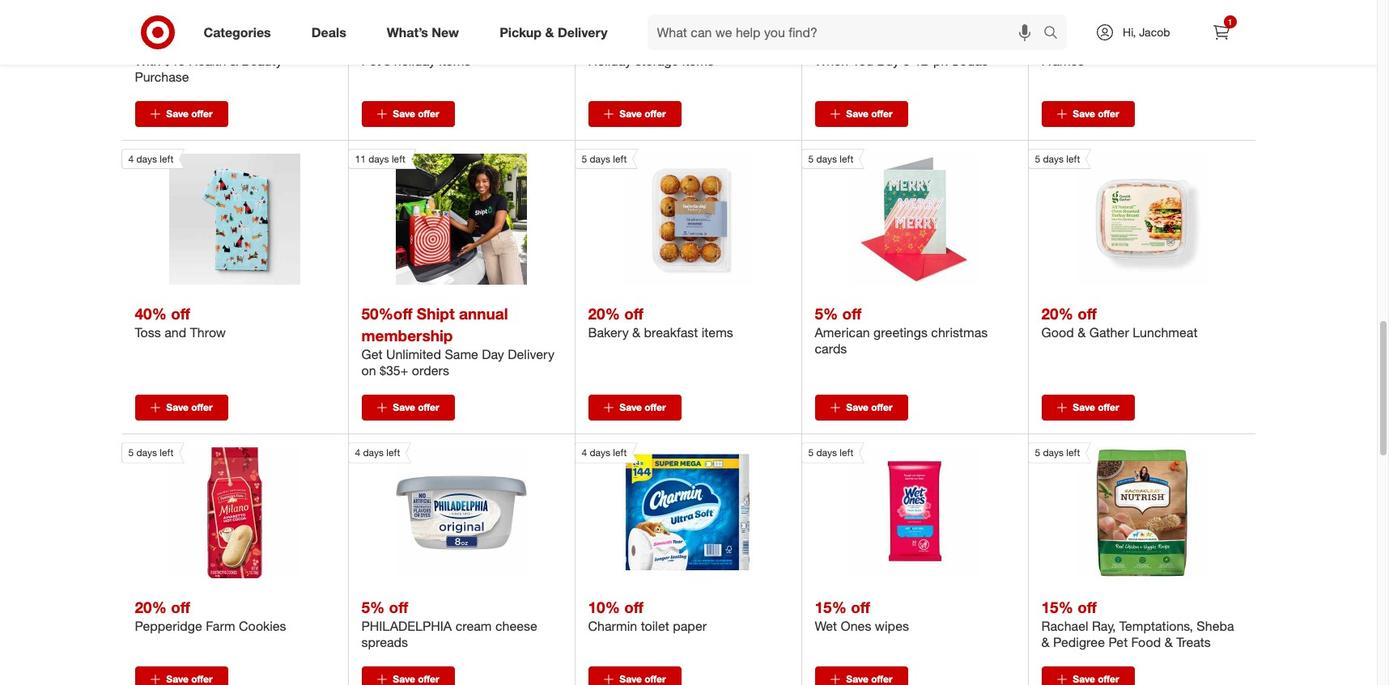 Task type: vqa. For each thing, say whether or not it's contained in the screenshot.


Task type: describe. For each thing, give the bounding box(es) containing it.
left for bakery
[[613, 153, 627, 165]]

50%off shipt annual membership get unlimited same day delivery on $35+ orders
[[362, 305, 555, 379]]

left for good
[[1067, 153, 1081, 165]]

save offer for holiday
[[620, 108, 666, 120]]

greetings
[[874, 325, 928, 341]]

5% off philadelphia cream cheese spreads
[[362, 599, 538, 652]]

left for pepperidge
[[160, 447, 173, 460]]

purchase
[[135, 69, 189, 85]]

0 vertical spatial delivery
[[558, 24, 608, 40]]

save offer for frames
[[1073, 108, 1120, 120]]

membership
[[362, 327, 453, 345]]

offer for target
[[191, 108, 213, 120]]

with
[[135, 53, 161, 69]]

save for toss
[[166, 402, 189, 414]]

offer for frames
[[1098, 108, 1120, 120]]

& inside pickup & delivery link
[[545, 24, 554, 40]]

4 days left button for 10% off
[[575, 443, 754, 579]]

5 days left for 5% off american greetings christmas cards
[[809, 153, 854, 165]]

4 days left for 40%
[[128, 153, 173, 165]]

20% off bakery & breakfast items
[[588, 305, 734, 341]]

15% for 15% off rachael ray, temptations, sheba & pedigree pet food & treats
[[1042, 599, 1074, 617]]

beauty
[[242, 53, 282, 69]]

days for good
[[1044, 153, 1064, 165]]

5% for 5% off american greetings christmas cards
[[815, 305, 838, 323]]

free $10 target giftcard with $40 health & beauty purchase
[[135, 33, 312, 85]]

categories
[[204, 24, 271, 40]]

20% for 20% off pepperidge farm cookies
[[135, 599, 167, 617]]

hi, jacob
[[1123, 25, 1171, 39]]

5 days left button for 20% off pepperidge farm cookies
[[121, 443, 300, 579]]

save for target
[[166, 108, 189, 120]]

off for 5% off philadelphia cream cheese spreads
[[389, 599, 408, 617]]

& inside 20% off good & gather lunchmeat
[[1078, 325, 1086, 341]]

holiday
[[394, 53, 436, 69]]

sodas
[[952, 53, 989, 69]]

shipt
[[417, 305, 455, 323]]

20% for 20% off when you buy 3 12-pk sodas
[[815, 33, 847, 51]]

days for wet
[[817, 447, 837, 460]]

orders
[[412, 363, 449, 379]]

what's new link
[[373, 15, 480, 50]]

throw
[[190, 325, 226, 341]]

50%off
[[362, 305, 413, 323]]

4 days left button for 40% off
[[121, 149, 300, 285]]

you
[[852, 53, 874, 69]]

new
[[432, 24, 459, 40]]

off for 40% off pet's holiday items
[[398, 33, 417, 51]]

off for 20% off bakery & breakfast items
[[625, 305, 644, 323]]

cream
[[456, 619, 492, 635]]

pet's
[[362, 53, 391, 69]]

10% off charmin toilet paper
[[588, 599, 707, 635]]

offer for bakery
[[645, 402, 666, 414]]

offer for pet's
[[418, 108, 439, 120]]

20% off good & gather lunchmeat
[[1042, 305, 1198, 341]]

save offer for when
[[847, 108, 893, 120]]

5 days left button for 20% off bakery & breakfast items
[[575, 149, 754, 285]]

off for 15% off wet ones wipes
[[851, 599, 870, 617]]

30% off frames
[[1042, 33, 1097, 69]]

save offer for target
[[166, 108, 213, 120]]

sheba
[[1197, 619, 1235, 635]]

toss
[[135, 325, 161, 341]]

4 for 40% off
[[128, 153, 134, 165]]

treats
[[1177, 635, 1211, 652]]

15% off holiday storage items
[[588, 33, 714, 69]]

30%
[[1042, 33, 1074, 51]]

offer for american
[[872, 402, 893, 414]]

when
[[815, 53, 849, 69]]

11
[[355, 153, 366, 165]]

farm
[[206, 619, 235, 635]]

items for 15% off
[[683, 53, 714, 69]]

off for 20% off pepperidge farm cookies
[[171, 599, 190, 617]]

gather
[[1090, 325, 1130, 341]]

frames
[[1042, 53, 1085, 69]]

cookies
[[239, 619, 286, 635]]

save offer for american
[[847, 402, 893, 414]]

3
[[903, 53, 911, 69]]

11 days left button
[[348, 149, 527, 285]]

ray,
[[1092, 619, 1116, 635]]

target
[[200, 33, 246, 51]]

spreads
[[362, 635, 408, 652]]

20% for 20% off bakery & breakfast items
[[588, 305, 620, 323]]

40% for 40% off toss and throw
[[135, 305, 167, 323]]

save offer for toss
[[166, 402, 213, 414]]

5 for 20% off pepperidge farm cookies
[[128, 447, 134, 460]]

deals
[[312, 24, 346, 40]]

5% off american greetings christmas cards
[[815, 305, 988, 357]]

offer for good
[[1098, 402, 1120, 414]]

offer for when
[[872, 108, 893, 120]]

& inside 20% off bakery & breakfast items
[[633, 325, 641, 341]]

12-
[[914, 53, 934, 69]]

bakery
[[588, 325, 629, 341]]

hi,
[[1123, 25, 1136, 39]]

5 days left for 15% off wet ones wipes
[[809, 447, 854, 460]]

days for american
[[817, 153, 837, 165]]

save for holiday
[[620, 108, 642, 120]]

off for 40% off toss and throw
[[171, 305, 190, 323]]

5 days left for 20% off pepperidge farm cookies
[[128, 447, 173, 460]]

paper
[[673, 619, 707, 635]]

save offer for annual
[[393, 402, 439, 414]]

save offer button for annual
[[362, 396, 455, 422]]

what's
[[387, 24, 428, 40]]

left for american
[[840, 153, 854, 165]]

5 days left for 20% off bakery & breakfast items
[[582, 153, 627, 165]]

40% for 40% off pet's holiday items
[[362, 33, 393, 51]]

save offer for pet's
[[393, 108, 439, 120]]

lunchmeat
[[1133, 325, 1198, 341]]

5 for 20% off bakery & breakfast items
[[582, 153, 587, 165]]

5 days left for 15% off rachael ray, temptations, sheba & pedigree pet food & treats
[[1035, 447, 1081, 460]]

what's new
[[387, 24, 459, 40]]

save offer button for target
[[135, 102, 228, 127]]

5 days left button for 15% off rachael ray, temptations, sheba & pedigree pet food & treats
[[1028, 443, 1208, 579]]

left for toss
[[160, 153, 173, 165]]

20% off pepperidge farm cookies
[[135, 599, 286, 635]]

5% for 5% off philadelphia cream cheese spreads
[[362, 599, 385, 617]]

day
[[482, 347, 504, 363]]

off for 20% off when you buy 3 12-pk sodas
[[851, 33, 870, 51]]

save offer button for when
[[815, 102, 908, 127]]

days for rachael
[[1044, 447, 1064, 460]]

categories link
[[190, 15, 291, 50]]

items inside 20% off bakery & breakfast items
[[702, 325, 734, 341]]

5 for 15% off rachael ray, temptations, sheba & pedigree pet food & treats
[[1035, 447, 1041, 460]]

wet
[[815, 619, 837, 635]]

temptations,
[[1120, 619, 1194, 635]]

delivery inside the 50%off shipt annual membership get unlimited same day delivery on $35+ orders
[[508, 347, 555, 363]]

20% off when you buy 3 12-pk sodas
[[815, 33, 989, 69]]

off for 10% off charmin toilet paper
[[625, 599, 644, 617]]

same
[[445, 347, 479, 363]]

40% off toss and throw
[[135, 305, 226, 341]]

save offer button for bakery
[[588, 396, 682, 422]]

& left pedigree
[[1042, 635, 1050, 652]]

giftcard
[[250, 33, 312, 51]]

deals link
[[298, 15, 367, 50]]

storage
[[635, 53, 679, 69]]

american
[[815, 325, 870, 341]]

20% for 20% off good & gather lunchmeat
[[1042, 305, 1074, 323]]

offer for holiday
[[645, 108, 666, 120]]

1
[[1228, 17, 1233, 27]]

days for annual
[[369, 153, 389, 165]]



Task type: locate. For each thing, give the bounding box(es) containing it.
off up and
[[171, 305, 190, 323]]

good
[[1042, 325, 1075, 341]]

delivery up 'holiday'
[[558, 24, 608, 40]]

off right 30%
[[1078, 33, 1097, 51]]

20% inside 20% off pepperidge farm cookies
[[135, 599, 167, 617]]

save offer button down 'gather'
[[1042, 396, 1135, 422]]

off up pepperidge
[[171, 599, 190, 617]]

off inside the "5% off philadelphia cream cheese spreads"
[[389, 599, 408, 617]]

40% inside 40% off pet's holiday items
[[362, 33, 393, 51]]

cards
[[815, 341, 847, 357]]

15% off wet ones wipes
[[815, 599, 909, 635]]

pickup & delivery
[[500, 24, 608, 40]]

and
[[165, 325, 186, 341]]

save down $35+
[[393, 402, 415, 414]]

ones
[[841, 619, 872, 635]]

off up holiday
[[398, 33, 417, 51]]

save for pet's
[[393, 108, 415, 120]]

off up american
[[843, 305, 862, 323]]

christmas
[[932, 325, 988, 341]]

left for charmin
[[613, 447, 627, 460]]

save offer button up 11 days left
[[362, 102, 455, 127]]

& right the good
[[1078, 325, 1086, 341]]

offer for toss
[[191, 402, 213, 414]]

save offer down breakfast
[[620, 402, 666, 414]]

1 horizontal spatial 5%
[[815, 305, 838, 323]]

0 horizontal spatial 4
[[128, 153, 134, 165]]

$35+
[[380, 363, 408, 379]]

off inside 20% off bakery & breakfast items
[[625, 305, 644, 323]]

items inside 40% off pet's holiday items
[[439, 53, 471, 69]]

save offer button down "purchase"
[[135, 102, 228, 127]]

on
[[362, 363, 376, 379]]

off up bakery
[[625, 305, 644, 323]]

2 horizontal spatial 4
[[582, 447, 587, 460]]

5% inside the "5% off philadelphia cream cheese spreads"
[[362, 599, 385, 617]]

4 days left for 10%
[[582, 447, 627, 460]]

1 horizontal spatial 4 days left
[[355, 447, 400, 460]]

left for annual
[[392, 153, 406, 165]]

5 days left button
[[575, 149, 754, 285], [801, 149, 981, 285], [1028, 149, 1208, 285], [121, 443, 300, 579], [801, 443, 981, 579], [1028, 443, 1208, 579]]

delivery
[[558, 24, 608, 40], [508, 347, 555, 363]]

save offer for bakery
[[620, 402, 666, 414]]

save offer button down frames
[[1042, 102, 1135, 127]]

items for 40% off
[[439, 53, 471, 69]]

save for annual
[[393, 402, 415, 414]]

save offer button
[[135, 102, 228, 127], [362, 102, 455, 127], [588, 102, 682, 127], [815, 102, 908, 127], [1042, 102, 1135, 127], [135, 396, 228, 422], [362, 396, 455, 422], [588, 396, 682, 422], [815, 396, 908, 422], [1042, 396, 1135, 422]]

off
[[398, 33, 417, 51], [625, 33, 644, 51], [851, 33, 870, 51], [1078, 33, 1097, 51], [171, 305, 190, 323], [625, 305, 644, 323], [843, 305, 862, 323], [1078, 305, 1097, 323], [171, 599, 190, 617], [389, 599, 408, 617], [625, 599, 644, 617], [851, 599, 870, 617], [1078, 599, 1097, 617]]

save offer down cards
[[847, 402, 893, 414]]

15% off rachael ray, temptations, sheba & pedigree pet food & treats
[[1042, 599, 1235, 652]]

off inside 40% off pet's holiday items
[[398, 33, 417, 51]]

save offer down orders
[[393, 402, 439, 414]]

4 days left for 5%
[[355, 447, 400, 460]]

pickup & delivery link
[[486, 15, 628, 50]]

0 vertical spatial 5%
[[815, 305, 838, 323]]

15% for 15% off holiday storage items
[[588, 33, 620, 51]]

save offer button down you
[[815, 102, 908, 127]]

save offer button for holiday
[[588, 102, 682, 127]]

0 horizontal spatial 5%
[[362, 599, 385, 617]]

search
[[1037, 26, 1076, 42]]

charmin
[[588, 619, 638, 635]]

off inside 15% off wet ones wipes
[[851, 599, 870, 617]]

0 vertical spatial 40%
[[362, 33, 393, 51]]

save offer down storage at the left of page
[[620, 108, 666, 120]]

$10
[[171, 33, 196, 51]]

save offer down frames
[[1073, 108, 1120, 120]]

20% inside 20% off bakery & breakfast items
[[588, 305, 620, 323]]

40% off pet's holiday items
[[362, 33, 471, 69]]

off for 20% off good & gather lunchmeat
[[1078, 305, 1097, 323]]

5 days left
[[582, 153, 627, 165], [809, 153, 854, 165], [1035, 153, 1081, 165], [128, 447, 173, 460], [809, 447, 854, 460], [1035, 447, 1081, 460]]

off inside the 5% off american greetings christmas cards
[[843, 305, 862, 323]]

free
[[135, 33, 167, 51]]

save offer button for good
[[1042, 396, 1135, 422]]

food
[[1132, 635, 1162, 652]]

1 horizontal spatial 40%
[[362, 33, 393, 51]]

offer
[[191, 108, 213, 120], [418, 108, 439, 120], [645, 108, 666, 120], [872, 108, 893, 120], [1098, 108, 1120, 120], [191, 402, 213, 414], [418, 402, 439, 414], [645, 402, 666, 414], [872, 402, 893, 414], [1098, 402, 1120, 414]]

pedigree
[[1054, 635, 1105, 652]]

save down "purchase"
[[166, 108, 189, 120]]

40% inside 40% off toss and throw
[[135, 305, 167, 323]]

save offer button down bakery
[[588, 396, 682, 422]]

save for american
[[847, 402, 869, 414]]

toilet
[[641, 619, 670, 635]]

save down frames
[[1073, 108, 1096, 120]]

save down 'holiday'
[[620, 108, 642, 120]]

save offer button down $35+
[[362, 396, 455, 422]]

0 horizontal spatial 15%
[[588, 33, 620, 51]]

4
[[128, 153, 134, 165], [355, 447, 361, 460], [582, 447, 587, 460]]

save offer down holiday
[[393, 108, 439, 120]]

5%
[[815, 305, 838, 323], [362, 599, 385, 617]]

save down bakery
[[620, 402, 642, 414]]

1 vertical spatial 5%
[[362, 599, 385, 617]]

40% up toss
[[135, 305, 167, 323]]

5% up spreads on the left of the page
[[362, 599, 385, 617]]

items inside 15% off holiday storage items
[[683, 53, 714, 69]]

& inside free $10 target giftcard with $40 health & beauty purchase
[[230, 53, 238, 69]]

save offer
[[166, 108, 213, 120], [393, 108, 439, 120], [620, 108, 666, 120], [847, 108, 893, 120], [1073, 108, 1120, 120], [166, 402, 213, 414], [393, 402, 439, 414], [620, 402, 666, 414], [847, 402, 893, 414], [1073, 402, 1120, 414]]

off up charmin
[[625, 599, 644, 617]]

5 for 20% off good & gather lunchmeat
[[1035, 153, 1041, 165]]

save offer button for frames
[[1042, 102, 1135, 127]]

days for charmin
[[590, 447, 611, 460]]

delivery right day
[[508, 347, 555, 363]]

& right bakery
[[633, 325, 641, 341]]

save for frames
[[1073, 108, 1096, 120]]

save down cards
[[847, 402, 869, 414]]

cheese
[[496, 619, 538, 635]]

off for 15% off holiday storage items
[[625, 33, 644, 51]]

off for 5% off american greetings christmas cards
[[843, 305, 862, 323]]

left
[[160, 153, 173, 165], [392, 153, 406, 165], [613, 153, 627, 165], [840, 153, 854, 165], [1067, 153, 1081, 165], [160, 447, 173, 460], [387, 447, 400, 460], [613, 447, 627, 460], [840, 447, 854, 460], [1067, 447, 1081, 460]]

off up storage at the left of page
[[625, 33, 644, 51]]

4 days left button for 5% off
[[348, 443, 527, 579]]

4 for 10% off
[[582, 447, 587, 460]]

5 days left button for 15% off wet ones wipes
[[801, 443, 981, 579]]

0 horizontal spatial delivery
[[508, 347, 555, 363]]

pickup
[[500, 24, 542, 40]]

offer for annual
[[418, 402, 439, 414]]

search button
[[1037, 15, 1076, 53]]

health
[[189, 53, 226, 69]]

0 horizontal spatial 40%
[[135, 305, 167, 323]]

10%
[[588, 599, 620, 617]]

save offer down and
[[166, 402, 213, 414]]

15% up the wet at the right bottom of the page
[[815, 599, 847, 617]]

& down target
[[230, 53, 238, 69]]

save offer button down and
[[135, 396, 228, 422]]

save offer button for toss
[[135, 396, 228, 422]]

$40
[[164, 53, 185, 69]]

What can we help you find? suggestions appear below search field
[[648, 15, 1048, 50]]

15% inside 15% off rachael ray, temptations, sheba & pedigree pet food & treats
[[1042, 599, 1074, 617]]

11 days left
[[355, 153, 406, 165]]

5% up american
[[815, 305, 838, 323]]

left for rachael
[[1067, 447, 1081, 460]]

20% up pepperidge
[[135, 599, 167, 617]]

20% inside 20% off when you buy 3 12-pk sodas
[[815, 33, 847, 51]]

rachael
[[1042, 619, 1089, 635]]

off up 'gather'
[[1078, 305, 1097, 323]]

days
[[136, 153, 157, 165], [369, 153, 389, 165], [590, 153, 611, 165], [817, 153, 837, 165], [1044, 153, 1064, 165], [136, 447, 157, 460], [363, 447, 384, 460], [590, 447, 611, 460], [817, 447, 837, 460], [1044, 447, 1064, 460]]

save offer button for pet's
[[362, 102, 455, 127]]

philadelphia
[[362, 619, 452, 635]]

items right breakfast
[[702, 325, 734, 341]]

left for wet
[[840, 447, 854, 460]]

save offer down "purchase"
[[166, 108, 213, 120]]

save for bakery
[[620, 402, 642, 414]]

save for good
[[1073, 402, 1096, 414]]

5 for 5% off american greetings christmas cards
[[809, 153, 814, 165]]

annual
[[459, 305, 508, 323]]

0 horizontal spatial 4 days left
[[128, 153, 173, 165]]

4 for 5% off
[[355, 447, 361, 460]]

off inside 15% off rachael ray, temptations, sheba & pedigree pet food & treats
[[1078, 599, 1097, 617]]

off up philadelphia
[[389, 599, 408, 617]]

&
[[545, 24, 554, 40], [230, 53, 238, 69], [633, 325, 641, 341], [1078, 325, 1086, 341], [1042, 635, 1050, 652], [1165, 635, 1173, 652]]

save down you
[[847, 108, 869, 120]]

off up you
[[851, 33, 870, 51]]

off inside 40% off toss and throw
[[171, 305, 190, 323]]

days for pepperidge
[[136, 447, 157, 460]]

& right food
[[1165, 635, 1173, 652]]

save offer down 'gather'
[[1073, 402, 1120, 414]]

1 horizontal spatial 15%
[[815, 599, 847, 617]]

save up 11 days left
[[393, 108, 415, 120]]

days for toss
[[136, 153, 157, 165]]

1 vertical spatial delivery
[[508, 347, 555, 363]]

20% up when at the right of the page
[[815, 33, 847, 51]]

20% up bakery
[[588, 305, 620, 323]]

off up ones
[[851, 599, 870, 617]]

left for philadelphia
[[387, 447, 400, 460]]

off for 15% off rachael ray, temptations, sheba & pedigree pet food & treats
[[1078, 599, 1097, 617]]

save down 'gather'
[[1073, 402, 1096, 414]]

days for bakery
[[590, 153, 611, 165]]

off inside 20% off good & gather lunchmeat
[[1078, 305, 1097, 323]]

holiday
[[588, 53, 632, 69]]

pet
[[1109, 635, 1128, 652]]

breakfast
[[644, 325, 698, 341]]

save offer for good
[[1073, 402, 1120, 414]]

5 days left button for 20% off good & gather lunchmeat
[[1028, 149, 1208, 285]]

40% up pet's
[[362, 33, 393, 51]]

1 horizontal spatial 4 days left button
[[348, 443, 527, 579]]

off up ray,
[[1078, 599, 1097, 617]]

20%
[[815, 33, 847, 51], [588, 305, 620, 323], [1042, 305, 1074, 323], [135, 599, 167, 617]]

off for 30% off frames
[[1078, 33, 1097, 51]]

pepperidge
[[135, 619, 202, 635]]

save offer down you
[[847, 108, 893, 120]]

5 days left button for 5% off american greetings christmas cards
[[801, 149, 981, 285]]

off inside 15% off holiday storage items
[[625, 33, 644, 51]]

pk
[[934, 53, 948, 69]]

days for philadelphia
[[363, 447, 384, 460]]

5 days left for 20% off good & gather lunchmeat
[[1035, 153, 1081, 165]]

15% up rachael
[[1042, 599, 1074, 617]]

off inside 20% off pepperidge farm cookies
[[171, 599, 190, 617]]

5 for 15% off wet ones wipes
[[809, 447, 814, 460]]

40%
[[362, 33, 393, 51], [135, 305, 167, 323]]

off inside 30% off frames
[[1078, 33, 1097, 51]]

1 horizontal spatial delivery
[[558, 24, 608, 40]]

left inside "button"
[[392, 153, 406, 165]]

& right pickup
[[545, 24, 554, 40]]

save offer button down storage at the left of page
[[588, 102, 682, 127]]

2 horizontal spatial 15%
[[1042, 599, 1074, 617]]

items down new
[[439, 53, 471, 69]]

15% up 'holiday'
[[588, 33, 620, 51]]

15%
[[588, 33, 620, 51], [815, 599, 847, 617], [1042, 599, 1074, 617]]

save for when
[[847, 108, 869, 120]]

buy
[[877, 53, 900, 69]]

20% inside 20% off good & gather lunchmeat
[[1042, 305, 1074, 323]]

2 horizontal spatial 4 days left
[[582, 447, 627, 460]]

days inside "button"
[[369, 153, 389, 165]]

15% inside 15% off holiday storage items
[[588, 33, 620, 51]]

5% inside the 5% off american greetings christmas cards
[[815, 305, 838, 323]]

save down and
[[166, 402, 189, 414]]

0 horizontal spatial 4 days left button
[[121, 149, 300, 285]]

items right storage at the left of page
[[683, 53, 714, 69]]

off inside 10% off charmin toilet paper
[[625, 599, 644, 617]]

15% for 15% off wet ones wipes
[[815, 599, 847, 617]]

unlimited
[[386, 347, 441, 363]]

20% up the good
[[1042, 305, 1074, 323]]

15% inside 15% off wet ones wipes
[[815, 599, 847, 617]]

wipes
[[875, 619, 909, 635]]

get
[[362, 347, 383, 363]]

save offer button down cards
[[815, 396, 908, 422]]

5
[[582, 153, 587, 165], [809, 153, 814, 165], [1035, 153, 1041, 165], [128, 447, 134, 460], [809, 447, 814, 460], [1035, 447, 1041, 460]]

1 horizontal spatial 4
[[355, 447, 361, 460]]

jacob
[[1140, 25, 1171, 39]]

2 horizontal spatial 4 days left button
[[575, 443, 754, 579]]

1 vertical spatial 40%
[[135, 305, 167, 323]]

off inside 20% off when you buy 3 12-pk sodas
[[851, 33, 870, 51]]



